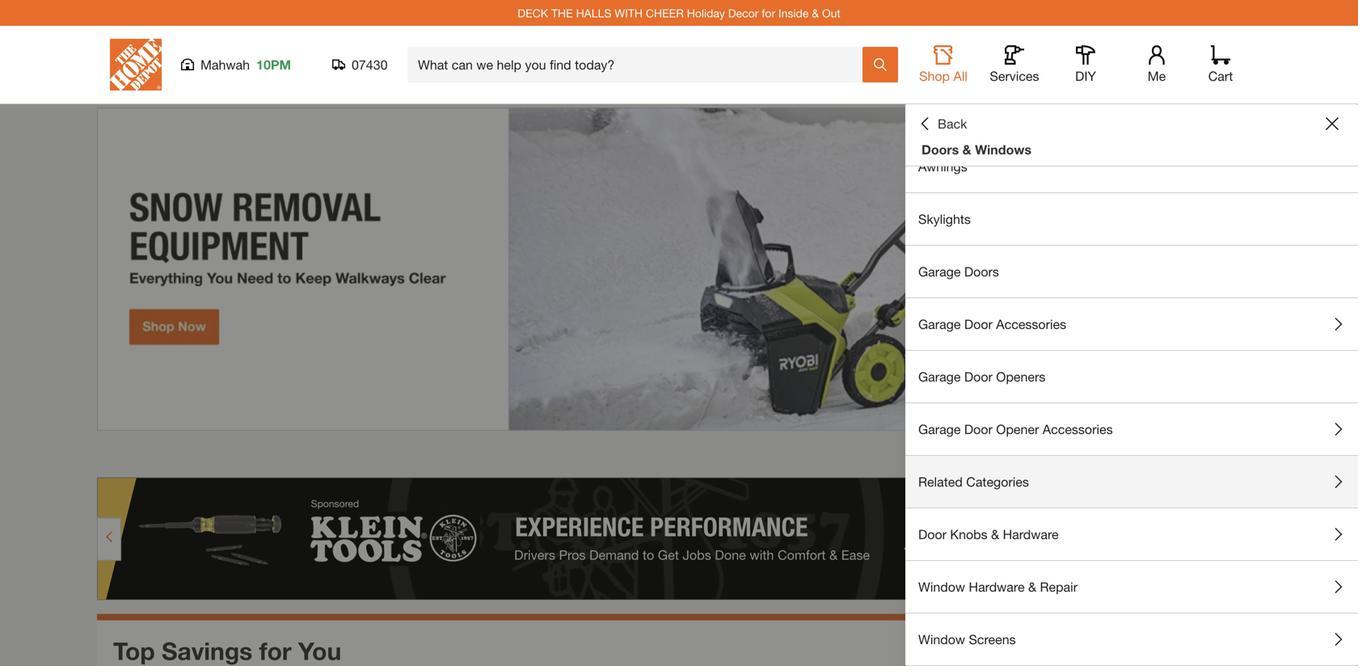 Task type: locate. For each thing, give the bounding box(es) containing it.
categories
[[967, 474, 1029, 490]]

cart link
[[1203, 45, 1239, 84]]

for left you at the bottom left of page
[[259, 637, 292, 665]]

2 garage from the top
[[919, 317, 961, 332]]

shop all button
[[918, 45, 970, 84]]

knobs
[[951, 527, 988, 542]]

decor
[[729, 6, 759, 20]]

1 garage from the top
[[919, 264, 961, 279]]

0 vertical spatial accessories
[[997, 317, 1067, 332]]

3 garage from the top
[[919, 369, 961, 385]]

1 horizontal spatial for
[[762, 6, 776, 20]]

hardware up screens on the right
[[969, 579, 1025, 595]]

1 vertical spatial doors
[[965, 264, 1000, 279]]

window
[[919, 579, 966, 595], [919, 632, 966, 647]]

hardware up repair
[[1003, 527, 1059, 542]]

&
[[812, 6, 819, 20], [963, 142, 972, 157], [992, 527, 1000, 542], [1029, 579, 1037, 595]]

related
[[919, 474, 963, 490]]

top savings for you
[[113, 637, 342, 665]]

awnings
[[919, 159, 968, 174]]

1 vertical spatial window
[[919, 632, 966, 647]]

& right the knobs
[[992, 527, 1000, 542]]

& up awnings
[[963, 142, 972, 157]]

window inside button
[[919, 579, 966, 595]]

for
[[762, 6, 776, 20], [259, 637, 292, 665]]

inside
[[779, 6, 809, 20]]

image for snow removal equipment everything you need to keep walkways clear image
[[97, 108, 1262, 431]]

1 vertical spatial hardware
[[969, 579, 1025, 595]]

windows
[[975, 142, 1032, 157]]

accessories right opener
[[1043, 422, 1113, 437]]

window inside button
[[919, 632, 966, 647]]

window up window screens
[[919, 579, 966, 595]]

garage down garage door accessories
[[919, 369, 961, 385]]

skylights
[[919, 211, 971, 227]]

opener
[[997, 422, 1040, 437]]

door left the knobs
[[919, 527, 947, 542]]

feedback link image
[[1337, 273, 1359, 361]]

door up garage door openers
[[965, 317, 993, 332]]

garage for garage doors
[[919, 264, 961, 279]]

07430 button
[[332, 57, 388, 73]]

4 garage from the top
[[919, 422, 961, 437]]

deck the halls with cheer holiday decor for inside & out link
[[518, 6, 841, 20]]

garage door accessories
[[919, 317, 1067, 332]]

window for window hardware & repair
[[919, 579, 966, 595]]

0 vertical spatial for
[[762, 6, 776, 20]]

next slide image
[[1234, 450, 1247, 463]]

accessories up openers
[[997, 317, 1067, 332]]

doors
[[922, 142, 959, 157], [965, 264, 1000, 279]]

door for openers
[[965, 369, 993, 385]]

deck
[[518, 6, 548, 20]]

2 window from the top
[[919, 632, 966, 647]]

garage for garage door openers
[[919, 369, 961, 385]]

related categories
[[919, 474, 1029, 490]]

& left 'out'
[[812, 6, 819, 20]]

screens
[[969, 632, 1016, 647]]

door
[[965, 317, 993, 332], [965, 369, 993, 385], [965, 422, 993, 437], [919, 527, 947, 542]]

door left openers
[[965, 369, 993, 385]]

doors up garage door accessories
[[965, 264, 1000, 279]]

accessories
[[997, 317, 1067, 332], [1043, 422, 1113, 437]]

hardware
[[1003, 527, 1059, 542], [969, 579, 1025, 595]]

0 horizontal spatial for
[[259, 637, 292, 665]]

0 vertical spatial doors
[[922, 142, 959, 157]]

me button
[[1131, 45, 1183, 84]]

window left screens on the right
[[919, 632, 966, 647]]

garage down skylights
[[919, 264, 961, 279]]

shop
[[920, 68, 950, 84]]

0 vertical spatial hardware
[[1003, 527, 1059, 542]]

exterior
[[919, 106, 963, 122]]

garage doors
[[919, 264, 1000, 279]]

0 horizontal spatial doors
[[922, 142, 959, 157]]

/
[[1207, 448, 1212, 465]]

door left opener
[[965, 422, 993, 437]]

repair
[[1041, 579, 1078, 595]]

2
[[1199, 448, 1207, 465]]

with
[[615, 6, 643, 20]]

window hardware & repair button
[[906, 561, 1359, 613]]

you
[[298, 637, 342, 665]]

1 window from the top
[[919, 579, 966, 595]]

garage up related
[[919, 422, 961, 437]]

doors up awnings
[[922, 142, 959, 157]]

window hardware & repair
[[919, 579, 1078, 595]]

drawer close image
[[1326, 117, 1339, 130]]

garage
[[919, 264, 961, 279], [919, 317, 961, 332], [919, 369, 961, 385], [919, 422, 961, 437]]

What can we help you find today? search field
[[418, 48, 862, 82]]

garage doors link
[[906, 246, 1359, 298]]

diy button
[[1060, 45, 1112, 84]]

back button
[[919, 116, 968, 132]]

halls
[[576, 6, 612, 20]]

awnings link
[[906, 141, 1359, 192]]

garage down garage doors
[[919, 317, 961, 332]]

0 vertical spatial window
[[919, 579, 966, 595]]

related categories button
[[906, 456, 1359, 508]]

out
[[822, 6, 841, 20]]

for left inside
[[762, 6, 776, 20]]

garage door opener accessories
[[919, 422, 1113, 437]]

services button
[[989, 45, 1041, 84]]



Task type: describe. For each thing, give the bounding box(es) containing it.
savings
[[162, 637, 253, 665]]

1 horizontal spatial doors
[[965, 264, 1000, 279]]

mahwah 10pm
[[201, 57, 291, 72]]

skylights link
[[906, 193, 1359, 245]]

garage for garage door accessories
[[919, 317, 961, 332]]

shop all
[[920, 68, 968, 84]]

the home depot logo image
[[110, 39, 162, 91]]

mahwah
[[201, 57, 250, 72]]

cart
[[1209, 68, 1234, 84]]

shutters
[[967, 106, 1016, 122]]

garage door accessories button
[[906, 298, 1359, 350]]

all
[[954, 68, 968, 84]]

garage door opener accessories button
[[906, 404, 1359, 455]]

door knobs & hardware button
[[906, 509, 1359, 560]]

exterior shutters link
[[906, 88, 1359, 140]]

2 / 5
[[1199, 448, 1220, 465]]

previous slide image
[[1171, 450, 1184, 463]]

exterior shutters
[[919, 106, 1016, 122]]

door for opener
[[965, 422, 993, 437]]

10pm
[[256, 57, 291, 72]]

door knobs & hardware
[[919, 527, 1059, 542]]

garage door openers link
[[906, 351, 1359, 403]]

window for window screens
[[919, 632, 966, 647]]

5
[[1212, 448, 1220, 465]]

back
[[938, 116, 968, 131]]

door for accessories
[[965, 317, 993, 332]]

1 vertical spatial accessories
[[1043, 422, 1113, 437]]

07430
[[352, 57, 388, 72]]

cheer
[[646, 6, 684, 20]]

deck the halls with cheer holiday decor for inside & out
[[518, 6, 841, 20]]

diy
[[1076, 68, 1097, 84]]

window screens
[[919, 632, 1016, 647]]

holiday
[[687, 6, 725, 20]]

& left repair
[[1029, 579, 1037, 595]]

top
[[113, 637, 155, 665]]

openers
[[997, 369, 1046, 385]]

garage for garage door opener accessories
[[919, 422, 961, 437]]

garage door openers
[[919, 369, 1046, 385]]

the
[[552, 6, 573, 20]]

window screens button
[[906, 614, 1359, 666]]

me
[[1148, 68, 1166, 84]]

services
[[990, 68, 1040, 84]]

doors & windows
[[922, 142, 1032, 157]]

1 vertical spatial for
[[259, 637, 292, 665]]



Task type: vqa. For each thing, say whether or not it's contained in the screenshot.
Shed corresponding to Shed Assembly
no



